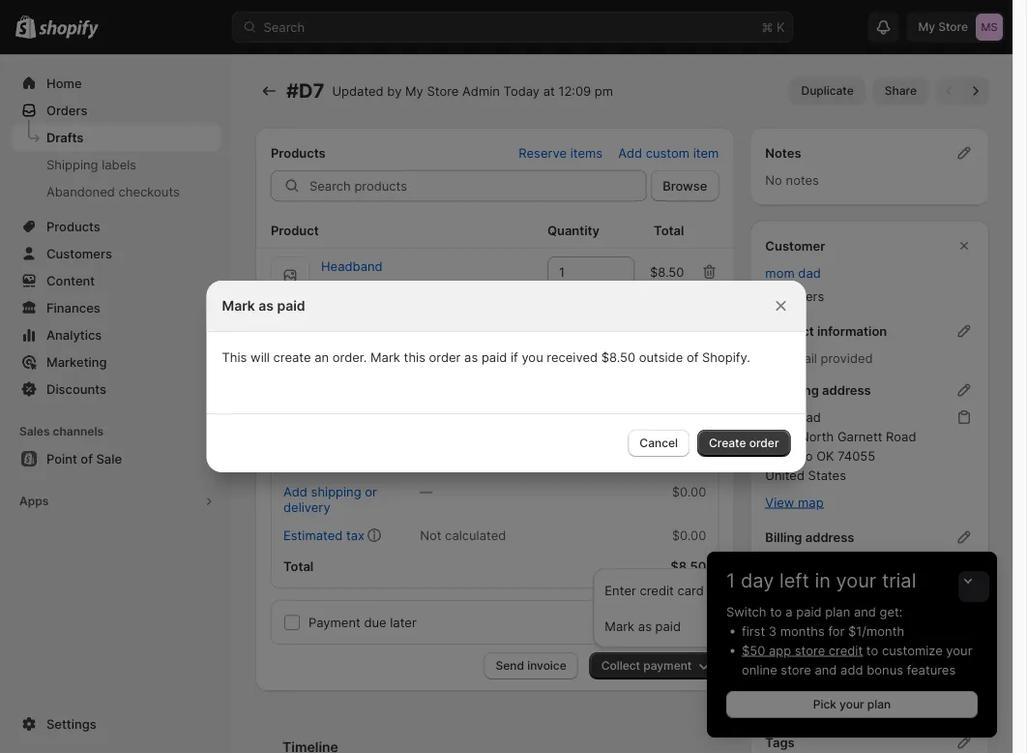 Task type: locate. For each thing, give the bounding box(es) containing it.
abandoned
[[46, 184, 115, 199]]

1 vertical spatial no
[[766, 288, 783, 303]]

0 horizontal spatial shipping
[[311, 484, 362, 499]]

1
[[727, 569, 736, 592]]

2 no from the top
[[766, 288, 783, 303]]

1 horizontal spatial plan
[[868, 697, 892, 711]]

$8.50 inside mark as paid dialog
[[602, 349, 636, 364]]

0 vertical spatial no
[[766, 172, 783, 187]]

$0.00
[[672, 453, 707, 468], [672, 484, 707, 499], [672, 528, 707, 543]]

and left add
[[815, 662, 838, 677]]

shipping for shipping address
[[766, 382, 820, 397]]

ok
[[817, 448, 835, 463]]

$8.50
[[650, 264, 685, 279], [321, 317, 356, 332], [602, 349, 636, 364], [673, 422, 707, 437], [671, 558, 707, 574]]

add up delivery
[[284, 484, 308, 499]]

contact
[[766, 323, 815, 338]]

states inside primary market united states (usd $)
[[809, 669, 847, 684]]

$0.00 for not calculated
[[672, 528, 707, 543]]

0 horizontal spatial plan
[[826, 604, 851, 619]]

as down enter credit card
[[639, 619, 652, 634]]

1 mom from the top
[[766, 265, 795, 280]]

#d7 updated by my store admin today at 12:09 pm
[[287, 79, 614, 103]]

left
[[780, 569, 810, 592]]

0 horizontal spatial add
[[284, 484, 308, 499]]

mom inside mom dad 8882 north garnett road owasso ok 74055 united states
[[766, 409, 795, 424]]

billing address
[[766, 529, 855, 544]]

months
[[781, 623, 825, 638]]

store down months
[[795, 643, 826, 658]]

shipping down the billing address
[[820, 557, 870, 572]]

credit inside button
[[640, 583, 674, 598]]

12:09
[[559, 83, 592, 98]]

0 vertical spatial $0.00
[[672, 453, 707, 468]]

$8.50 left outside
[[602, 349, 636, 364]]

1 horizontal spatial credit
[[829, 643, 864, 658]]

1 vertical spatial shipping
[[766, 382, 820, 397]]

1 vertical spatial plan
[[868, 697, 892, 711]]

menu
[[599, 574, 710, 642]]

0 vertical spatial mark as paid
[[222, 298, 306, 314]]

shipping
[[46, 157, 98, 172], [766, 382, 820, 397]]

create
[[273, 349, 311, 364]]

to down $1/month
[[867, 643, 879, 658]]

0 vertical spatial dad
[[799, 265, 822, 280]]

no left notes
[[766, 172, 783, 187]]

1 vertical spatial total
[[284, 558, 314, 574]]

1 vertical spatial store
[[781, 662, 812, 677]]

mark as paid dialog
[[0, 281, 1013, 472]]

dad for orders
[[799, 265, 822, 280]]

8882
[[766, 429, 797, 444]]

mark as paid down enter credit card
[[605, 619, 681, 634]]

send
[[496, 659, 525, 673]]

headband
[[321, 258, 383, 273]]

no left email
[[766, 350, 783, 365]]

if
[[511, 349, 519, 364]]

add shipping or delivery button
[[272, 478, 422, 521]]

1 $0.00 from the top
[[672, 453, 707, 468]]

1 vertical spatial to
[[867, 643, 879, 658]]

this will create an order. mark this order as paid if you received $8.50 outside of shopify.
[[222, 349, 751, 364]]

of
[[687, 349, 699, 364]]

0 horizontal spatial to
[[771, 604, 783, 619]]

mom for mom dad no orders
[[766, 265, 795, 280]]

billing
[[766, 529, 803, 544]]

2 vertical spatial your
[[840, 697, 865, 711]]

product
[[271, 223, 319, 238]]

orders link
[[12, 97, 221, 124]]

address up same as shipping address
[[806, 529, 855, 544]]

1 no from the top
[[766, 172, 783, 187]]

2 united from the top
[[766, 669, 805, 684]]

add
[[841, 662, 864, 677]]

2 states from the top
[[809, 669, 847, 684]]

0 vertical spatial credit
[[640, 583, 674, 598]]

order right this
[[429, 349, 461, 364]]

$0.00 up card
[[672, 528, 707, 543]]

address up get:
[[874, 557, 922, 572]]

3 no from the top
[[766, 350, 783, 365]]

and up $1/month
[[855, 604, 877, 619]]

1 horizontal spatial mark
[[371, 349, 401, 364]]

1 vertical spatial and
[[815, 662, 838, 677]]

states down 'ok'
[[809, 468, 847, 483]]

first 3 months for $1/month
[[742, 623, 905, 638]]

0 horizontal spatial shipping
[[46, 157, 98, 172]]

this
[[404, 349, 426, 364]]

dad inside mom dad 8882 north garnett road owasso ok 74055 united states
[[799, 409, 822, 424]]

credit
[[640, 583, 674, 598], [829, 643, 864, 658]]

1 states from the top
[[809, 468, 847, 483]]

store down $50 app store credit
[[781, 662, 812, 677]]

paid right a
[[797, 604, 822, 619]]

send invoice button
[[484, 652, 579, 679]]

no down 'mom dad' link
[[766, 288, 783, 303]]

total down delivery
[[284, 558, 314, 574]]

mark
[[222, 298, 255, 314], [371, 349, 401, 364], [605, 619, 635, 634]]

0 vertical spatial united
[[766, 468, 805, 483]]

1 vertical spatial shipping
[[820, 557, 870, 572]]

and inside to customize your online store and add bonus features
[[815, 662, 838, 677]]

$0.00 down cancel
[[672, 453, 707, 468]]

home link
[[12, 70, 221, 97]]

#d7
[[287, 79, 325, 103]]

1 vertical spatial united
[[766, 669, 805, 684]]

payment
[[644, 659, 692, 673]]

your right pick
[[840, 697, 865, 711]]

paid down enter credit card
[[656, 619, 681, 634]]

provided
[[821, 350, 874, 365]]

mark up this
[[222, 298, 255, 314]]

2 vertical spatial no
[[766, 350, 783, 365]]

address down provided
[[823, 382, 872, 397]]

at
[[544, 83, 555, 98]]

order inside button
[[750, 436, 780, 450]]

0 horizontal spatial mark as paid
[[222, 298, 306, 314]]

2 $0.00 from the top
[[672, 484, 707, 499]]

channels
[[53, 424, 104, 438]]

2 mom from the top
[[766, 409, 795, 424]]

switch
[[727, 604, 767, 619]]

0 horizontal spatial credit
[[640, 583, 674, 598]]

1 united from the top
[[766, 468, 805, 483]]

states down the market
[[809, 669, 847, 684]]

mark as paid
[[222, 298, 306, 314], [605, 619, 681, 634]]

0 horizontal spatial mark
[[222, 298, 255, 314]]

duplicate
[[802, 84, 854, 98]]

2 dad from the top
[[799, 409, 822, 424]]

1 vertical spatial credit
[[829, 643, 864, 658]]

shipping
[[311, 484, 362, 499], [820, 557, 870, 572]]

1 vertical spatial states
[[809, 669, 847, 684]]

or
[[365, 484, 377, 499]]

0 vertical spatial to
[[771, 604, 783, 619]]

1 vertical spatial mark as paid
[[605, 619, 681, 634]]

dad for north
[[799, 409, 822, 424]]

1 vertical spatial your
[[947, 643, 973, 658]]

sales channels button
[[12, 418, 221, 445]]

mark left this
[[371, 349, 401, 364]]

home
[[46, 75, 82, 91]]

united down the owasso
[[766, 468, 805, 483]]

admin
[[463, 83, 500, 98]]

shipping labels
[[46, 157, 137, 172]]

paid inside 1 day left in your trial element
[[797, 604, 822, 619]]

credit left card
[[640, 583, 674, 598]]

1 vertical spatial add
[[284, 484, 308, 499]]

road
[[887, 429, 917, 444]]

0 vertical spatial address
[[823, 382, 872, 397]]

2 vertical spatial mark
[[605, 619, 635, 634]]

to left a
[[771, 604, 783, 619]]

pick your plan
[[814, 697, 892, 711]]

no for notes
[[766, 172, 783, 187]]

0 horizontal spatial order
[[429, 349, 461, 364]]

order right create
[[750, 436, 780, 450]]

total
[[654, 223, 685, 238], [284, 558, 314, 574]]

1 horizontal spatial to
[[867, 643, 879, 658]]

0 vertical spatial and
[[855, 604, 877, 619]]

create order
[[710, 436, 780, 450]]

north
[[800, 429, 835, 444]]

apps
[[19, 494, 49, 508]]

address
[[823, 382, 872, 397], [806, 529, 855, 544], [874, 557, 922, 572]]

labels
[[102, 157, 137, 172]]

1 horizontal spatial shipping
[[820, 557, 870, 572]]

total down browse button
[[654, 223, 685, 238]]

dad inside mom dad no orders
[[799, 265, 822, 280]]

1 vertical spatial mom
[[766, 409, 795, 424]]

add
[[619, 145, 643, 160], [284, 484, 308, 499]]

as up will
[[259, 298, 274, 314]]

plan
[[826, 604, 851, 619], [868, 697, 892, 711]]

menu containing enter credit card
[[599, 574, 710, 642]]

0 vertical spatial store
[[795, 643, 826, 658]]

1 vertical spatial dad
[[799, 409, 822, 424]]

as right 'same'
[[803, 557, 817, 572]]

0 vertical spatial add
[[619, 145, 643, 160]]

notes
[[766, 145, 802, 160]]

invoice
[[528, 659, 567, 673]]

my
[[406, 83, 424, 98]]

0 vertical spatial shipping
[[311, 484, 362, 499]]

collect payment
[[602, 659, 692, 673]]

create
[[710, 436, 747, 450]]

primary market united states (usd $)
[[766, 649, 898, 684]]

reserve
[[519, 145, 567, 160]]

$)
[[885, 669, 898, 684]]

shipping down drafts
[[46, 157, 98, 172]]

abandoned checkouts
[[46, 184, 180, 199]]

send invoice
[[496, 659, 567, 673]]

paid
[[277, 298, 306, 314], [482, 349, 507, 364], [797, 604, 822, 619], [656, 619, 681, 634]]

shipping address
[[766, 382, 872, 397]]

1 horizontal spatial shipping
[[766, 382, 820, 397]]

add inside the add shipping or delivery
[[284, 484, 308, 499]]

market
[[766, 622, 809, 637]]

as inside button
[[639, 619, 652, 634]]

0 vertical spatial shipping
[[46, 157, 98, 172]]

2 vertical spatial address
[[874, 557, 922, 572]]

tags
[[766, 735, 795, 750]]

by
[[388, 83, 402, 98]]

plan up for
[[826, 604, 851, 619]]

dad up orders in the top of the page
[[799, 265, 822, 280]]

plan down $)
[[868, 697, 892, 711]]

1 horizontal spatial add
[[619, 145, 643, 160]]

0 horizontal spatial and
[[815, 662, 838, 677]]

cancel button
[[629, 430, 690, 457]]

$8.50 up order.
[[321, 317, 356, 332]]

mom down customer
[[766, 265, 795, 280]]

mom up 8882
[[766, 409, 795, 424]]

no notes
[[766, 172, 820, 187]]

later
[[390, 615, 417, 630]]

0 vertical spatial your
[[837, 569, 877, 592]]

1 vertical spatial $0.00
[[672, 484, 707, 499]]

shipping down email
[[766, 382, 820, 397]]

1 horizontal spatial order
[[750, 436, 780, 450]]

add left custom
[[619, 145, 643, 160]]

mom inside mom dad no orders
[[766, 265, 795, 280]]

0 vertical spatial mom
[[766, 265, 795, 280]]

your right in
[[837, 569, 877, 592]]

credit up add
[[829, 643, 864, 658]]

1 horizontal spatial mark as paid
[[605, 619, 681, 634]]

received
[[547, 349, 598, 364]]

1 vertical spatial address
[[806, 529, 855, 544]]

0 vertical spatial states
[[809, 468, 847, 483]]

your inside to customize your online store and add bonus features
[[947, 643, 973, 658]]

mark as paid up will
[[222, 298, 306, 314]]

shipping up delivery
[[311, 484, 362, 499]]

dad
[[799, 265, 822, 280], [799, 409, 822, 424]]

garnett
[[838, 429, 883, 444]]

and
[[855, 604, 877, 619], [815, 662, 838, 677]]

$0.00 for —
[[672, 484, 707, 499]]

abandoned checkouts link
[[12, 178, 221, 205]]

1 horizontal spatial and
[[855, 604, 877, 619]]

dad up the north
[[799, 409, 822, 424]]

mark down enter
[[605, 619, 635, 634]]

2 vertical spatial $0.00
[[672, 528, 707, 543]]

your up features
[[947, 643, 973, 658]]

1 dad from the top
[[799, 265, 822, 280]]

united down primary
[[766, 669, 805, 684]]

$0.00 down cancel button
[[672, 484, 707, 499]]

1 day left in your trial element
[[708, 602, 998, 738]]

3 $0.00 from the top
[[672, 528, 707, 543]]

2 horizontal spatial mark
[[605, 619, 635, 634]]

0 vertical spatial total
[[654, 223, 685, 238]]

1 vertical spatial order
[[750, 436, 780, 450]]



Task type: describe. For each thing, give the bounding box(es) containing it.
will
[[251, 349, 270, 364]]

same as shipping address
[[766, 557, 922, 572]]

primary
[[766, 649, 812, 664]]

view
[[766, 495, 795, 510]]

74055
[[838, 448, 876, 463]]

address for billing address
[[806, 529, 855, 544]]

0 vertical spatial plan
[[826, 604, 851, 619]]

add for add custom item
[[619, 145, 643, 160]]

duplicate button
[[790, 77, 866, 105]]

—
[[420, 484, 433, 499]]

add for add shipping or delivery
[[284, 484, 308, 499]]

credit inside 1 day left in your trial element
[[829, 643, 864, 658]]

3
[[769, 623, 777, 638]]

$50 app store credit link
[[742, 643, 864, 658]]

a
[[786, 604, 793, 619]]

pick your plan link
[[727, 691, 979, 718]]

reserve items
[[519, 145, 603, 160]]

payment
[[309, 615, 361, 630]]

mom for mom dad 8882 north garnett road owasso ok 74055 united states
[[766, 409, 795, 424]]

$1/month
[[849, 623, 905, 638]]

trial
[[883, 569, 917, 592]]

items
[[571, 145, 603, 160]]

$8.50 up card
[[671, 558, 707, 574]]

$50
[[742, 643, 766, 658]]

owasso
[[766, 448, 814, 463]]

customize
[[883, 643, 943, 658]]

1 horizontal spatial total
[[654, 223, 685, 238]]

shipping for shipping labels
[[46, 157, 98, 172]]

products
[[271, 145, 326, 160]]

pm
[[595, 83, 614, 98]]

no email provided
[[766, 350, 874, 365]]

0 vertical spatial mark
[[222, 298, 255, 314]]

$8.50 up outside
[[650, 264, 685, 279]]

paid inside button
[[656, 619, 681, 634]]

mark inside button
[[605, 619, 635, 634]]

an
[[315, 349, 329, 364]]

create order button
[[698, 430, 791, 457]]

states inside mom dad 8882 north garnett road owasso ok 74055 united states
[[809, 468, 847, 483]]

mom dad link
[[766, 265, 822, 280]]

delivery
[[284, 499, 331, 514]]

$8.50 left create
[[673, 422, 707, 437]]

updated
[[332, 83, 384, 98]]

and for plan
[[855, 604, 877, 619]]

and for store
[[815, 662, 838, 677]]

add custom item button
[[607, 139, 731, 166]]

in
[[815, 569, 831, 592]]

calculated
[[445, 528, 507, 543]]

app
[[769, 643, 792, 658]]

shopify.
[[703, 349, 751, 364]]

0 vertical spatial order
[[429, 349, 461, 364]]

information
[[818, 323, 888, 338]]

0 horizontal spatial total
[[284, 558, 314, 574]]

shipping inside the add shipping or delivery
[[311, 484, 362, 499]]

search
[[264, 19, 305, 34]]

address for shipping address
[[823, 382, 872, 397]]

not calculated
[[420, 528, 507, 543]]

apps button
[[12, 488, 221, 515]]

orders
[[46, 103, 88, 118]]

custom
[[646, 145, 690, 160]]

paid left "$8.50" button
[[277, 298, 306, 314]]

payment due later
[[309, 615, 417, 630]]

quantity
[[548, 223, 600, 238]]

outside
[[640, 349, 684, 364]]

store
[[427, 83, 459, 98]]

view map
[[766, 495, 824, 510]]

order.
[[333, 349, 367, 364]]

switch to a paid plan and get:
[[727, 604, 903, 619]]

share button
[[874, 77, 929, 105]]

1 vertical spatial mark
[[371, 349, 401, 364]]

1 day left in your trial
[[727, 569, 917, 592]]

1 day left in your trial button
[[708, 552, 998, 592]]

united inside mom dad 8882 north garnett road owasso ok 74055 united states
[[766, 468, 805, 483]]

bonus
[[867, 662, 904, 677]]

$50 app store credit
[[742, 643, 864, 658]]

no inside mom dad no orders
[[766, 288, 783, 303]]

plan inside pick your plan link
[[868, 697, 892, 711]]

view map link
[[766, 495, 824, 510]]

discounts link
[[12, 376, 221, 403]]

first
[[742, 623, 766, 638]]

to inside to customize your online store and add bonus features
[[867, 643, 879, 658]]

to customize your online store and add bonus features
[[742, 643, 973, 677]]

collect
[[602, 659, 641, 673]]

your inside dropdown button
[[837, 569, 877, 592]]

shipping labels link
[[12, 151, 221, 178]]

day
[[741, 569, 775, 592]]

discounts
[[46, 381, 106, 396]]

(usd
[[850, 669, 881, 684]]

$8.50 inside "$8.50" button
[[321, 317, 356, 332]]

paid left if at the top
[[482, 349, 507, 364]]

cancel
[[640, 436, 679, 450]]

headband link
[[321, 258, 383, 273]]

store inside to customize your online store and add bonus features
[[781, 662, 812, 677]]

mom dad no orders
[[766, 265, 825, 303]]

checkouts
[[119, 184, 180, 199]]

as left if at the top
[[465, 349, 478, 364]]

shopify image
[[39, 20, 99, 39]]

add shipping or delivery
[[284, 484, 377, 514]]

$8.50 button
[[310, 311, 367, 338]]

mark as paid inside button
[[605, 619, 681, 634]]

mark as paid inside dialog
[[222, 298, 306, 314]]

item
[[694, 145, 719, 160]]

mark as paid button
[[599, 610, 710, 642]]

collect payment button
[[590, 652, 719, 679]]

share
[[885, 84, 918, 98]]

united inside primary market united states (usd $)
[[766, 669, 805, 684]]

settings
[[46, 716, 96, 731]]

no for contact information
[[766, 350, 783, 365]]

email
[[786, 350, 818, 365]]

notes
[[786, 172, 820, 187]]



Task type: vqa. For each thing, say whether or not it's contained in the screenshot.
mom inside the the mom dad No orders
yes



